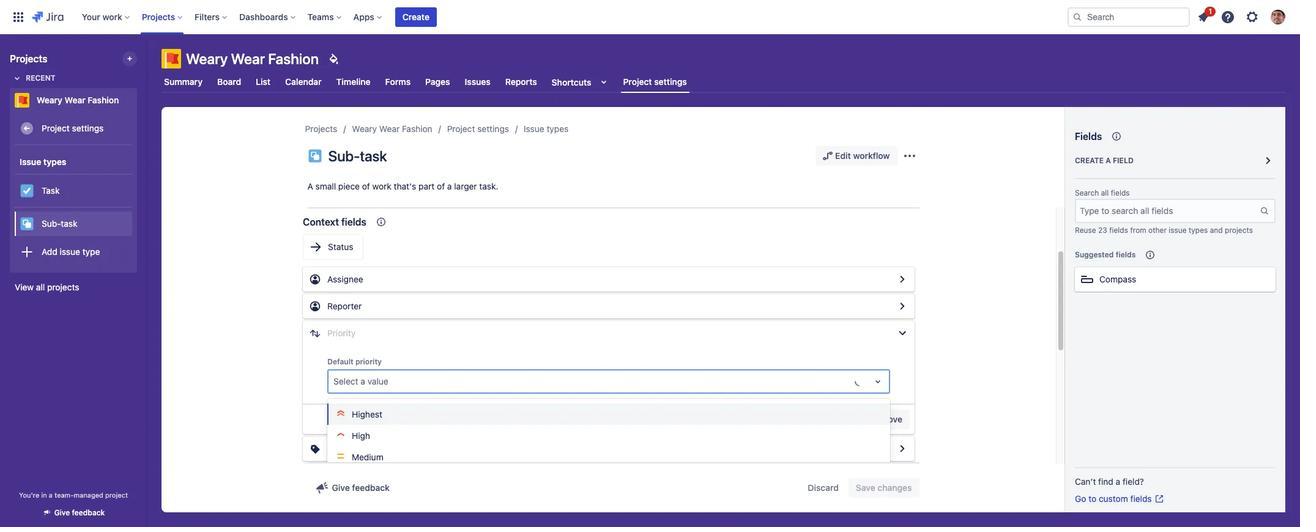 Task type: describe. For each thing, give the bounding box(es) containing it.
reports link
[[503, 71, 540, 93]]

dashboards button
[[236, 7, 300, 27]]

create for create
[[403, 11, 430, 22]]

Type to search all fields text field
[[1077, 200, 1261, 222]]

status
[[328, 242, 353, 252]]

forms link
[[383, 71, 413, 93]]

1 horizontal spatial project settings link
[[447, 122, 509, 137]]

create project image
[[125, 54, 135, 64]]

summary link
[[162, 71, 205, 93]]

0 horizontal spatial settings
[[72, 123, 104, 133]]

settings image
[[1246, 9, 1261, 24]]

1 horizontal spatial weary wear fashion
[[186, 50, 319, 67]]

1 vertical spatial weary wear fashion link
[[352, 122, 433, 137]]

search
[[1076, 189, 1100, 198]]

project
[[105, 492, 128, 500]]

1 horizontal spatial give
[[332, 483, 350, 493]]

priority
[[356, 358, 382, 367]]

filters
[[195, 11, 220, 22]]

1
[[1209, 6, 1213, 16]]

1 vertical spatial wear
[[65, 95, 86, 105]]

0 vertical spatial sub-
[[328, 148, 360, 165]]

1 horizontal spatial project settings
[[447, 124, 509, 134]]

reporter
[[328, 301, 362, 312]]

types for group containing issue types
[[43, 156, 66, 167]]

issues link
[[463, 71, 493, 93]]

1 vertical spatial feedback
[[72, 509, 105, 518]]

a
[[308, 181, 313, 192]]

issue types for group containing issue types
[[20, 156, 66, 167]]

issues
[[465, 77, 491, 87]]

notifications image
[[1197, 9, 1212, 24]]

0 vertical spatial sub-task
[[328, 148, 387, 165]]

more information about the suggested fields image
[[1144, 248, 1158, 263]]

part
[[419, 181, 435, 192]]

context fields
[[303, 217, 367, 228]]

view all projects link
[[10, 277, 137, 299]]

search all fields
[[1076, 189, 1130, 198]]

1 horizontal spatial wear
[[231, 50, 265, 67]]

appswitcher icon image
[[11, 9, 26, 24]]

field
[[1114, 156, 1134, 165]]

0 vertical spatial task
[[360, 148, 387, 165]]

reports
[[506, 77, 537, 87]]

discard button
[[801, 479, 847, 498]]

2 vertical spatial wear
[[380, 124, 400, 134]]

value
[[368, 376, 389, 387]]

shortcuts
[[552, 77, 592, 87]]

remove button
[[863, 410, 910, 430]]

0 vertical spatial give feedback button
[[308, 479, 397, 498]]

search image
[[1073, 12, 1083, 22]]

this link will be opened in a new tab image
[[1155, 495, 1165, 504]]

fields left more information about the suggested fields icon
[[1116, 250, 1136, 260]]

suggested fields
[[1076, 250, 1136, 260]]

labels
[[328, 444, 353, 454]]

board
[[217, 77, 241, 87]]

calendar
[[285, 77, 322, 87]]

teams button
[[304, 7, 346, 27]]

dashboards
[[239, 11, 288, 22]]

types for issue types link in the left top of the page
[[547, 124, 569, 134]]

high
[[352, 431, 370, 441]]

23
[[1099, 226, 1108, 235]]

edit
[[836, 151, 851, 161]]

go
[[1076, 494, 1087, 504]]

projects button
[[138, 7, 187, 27]]

tab list containing project settings
[[154, 71, 1294, 93]]

apps button
[[350, 7, 387, 27]]

teams
[[308, 11, 334, 22]]

2 vertical spatial types
[[1189, 226, 1209, 235]]

compass
[[1100, 274, 1137, 285]]

your
[[82, 11, 100, 22]]

default priority
[[328, 358, 382, 367]]

type
[[82, 246, 100, 257]]

other
[[1149, 226, 1167, 235]]

go to custom fields link
[[1076, 493, 1165, 506]]

board link
[[215, 71, 244, 93]]

2 of from the left
[[437, 181, 445, 192]]

larger
[[454, 181, 477, 192]]

issue for group containing issue types
[[20, 156, 41, 167]]

add
[[42, 246, 57, 257]]

issue types link
[[524, 122, 569, 137]]

workflow
[[854, 151, 890, 161]]

you're in a team-managed project
[[19, 492, 128, 500]]

context
[[303, 217, 339, 228]]

1 vertical spatial give feedback button
[[35, 503, 112, 523]]

create button
[[395, 7, 437, 27]]

0 horizontal spatial project settings
[[42, 123, 104, 133]]

1 horizontal spatial settings
[[478, 124, 509, 134]]

view
[[15, 282, 34, 293]]

can't
[[1076, 477, 1097, 487]]

timeline link
[[334, 71, 373, 93]]

medium
[[352, 452, 384, 463]]

task inside group
[[61, 218, 77, 229]]

can't find a field?
[[1076, 477, 1145, 487]]

priority
[[328, 328, 356, 339]]

add issue type image
[[20, 245, 34, 260]]

2 horizontal spatial project
[[624, 76, 652, 87]]

1 of from the left
[[362, 181, 370, 192]]

fields inside go to custom fields link
[[1131, 494, 1153, 504]]

task.
[[480, 181, 499, 192]]

open image
[[871, 375, 886, 389]]

1 vertical spatial weary wear fashion
[[37, 95, 119, 105]]

summary
[[164, 77, 203, 87]]

a left field
[[1106, 156, 1112, 165]]

sub-task inside the sub-task link
[[42, 218, 77, 229]]

discard
[[808, 483, 839, 493]]

more information about the context fields image
[[374, 215, 389, 230]]

close field configuration image
[[896, 326, 910, 341]]

create a field
[[1076, 156, 1134, 165]]

to
[[1089, 494, 1097, 504]]

a small piece of work that's part of a larger task.
[[308, 181, 499, 192]]

calendar link
[[283, 71, 324, 93]]

assignee button
[[303, 268, 915, 292]]

go to custom fields
[[1076, 494, 1153, 504]]

0 horizontal spatial weary
[[37, 95, 62, 105]]

give feedback for give feedback button to the bottom
[[54, 509, 105, 518]]

a left larger
[[447, 181, 452, 192]]

a right "in"
[[49, 492, 53, 500]]

projects link
[[305, 122, 338, 137]]

0 horizontal spatial weary wear fashion link
[[10, 88, 132, 113]]

open field configuration image for assignee
[[896, 272, 910, 287]]

add issue type
[[42, 246, 100, 257]]

2 horizontal spatial settings
[[655, 76, 687, 87]]

reuse
[[1076, 226, 1097, 235]]

recent
[[26, 73, 55, 83]]

timeline
[[336, 77, 371, 87]]

reuse 23 fields from other issue types and projects
[[1076, 226, 1254, 235]]

2 horizontal spatial fashion
[[402, 124, 433, 134]]

pages
[[426, 77, 450, 87]]

more options image
[[903, 149, 917, 163]]

2 vertical spatial weary wear fashion
[[352, 124, 433, 134]]



Task type: locate. For each thing, give the bounding box(es) containing it.
your profile and settings image
[[1272, 9, 1286, 24]]

1 horizontal spatial projects
[[1226, 226, 1254, 235]]

a left the value on the bottom left of page
[[361, 376, 365, 387]]

2 horizontal spatial projects
[[305, 124, 338, 134]]

types left and
[[1189, 226, 1209, 235]]

work left 'that's'
[[373, 181, 392, 192]]

2 horizontal spatial project settings
[[624, 76, 687, 87]]

1 horizontal spatial issue
[[1170, 226, 1187, 235]]

0 horizontal spatial projects
[[47, 282, 79, 293]]

filters button
[[191, 7, 232, 27]]

group
[[15, 146, 132, 272]]

1 horizontal spatial weary wear fashion link
[[352, 122, 433, 137]]

2 horizontal spatial weary
[[352, 124, 377, 134]]

types
[[547, 124, 569, 134], [43, 156, 66, 167], [1189, 226, 1209, 235]]

0 horizontal spatial sub-
[[42, 218, 61, 229]]

2 horizontal spatial weary wear fashion
[[352, 124, 433, 134]]

weary right projects link on the left top of the page
[[352, 124, 377, 134]]

in
[[41, 492, 47, 500]]

projects for projects link on the left top of the page
[[305, 124, 338, 134]]

0 horizontal spatial wear
[[65, 95, 86, 105]]

projects up recent
[[10, 53, 48, 64]]

default
[[328, 358, 354, 367]]

0 vertical spatial projects
[[1226, 226, 1254, 235]]

open field configuration image inside "assignee" button
[[896, 272, 910, 287]]

project settings link down recent
[[15, 116, 132, 141]]

sub- up add in the left top of the page
[[42, 218, 61, 229]]

1 horizontal spatial issue types
[[524, 124, 569, 134]]

Search field
[[1068, 7, 1191, 27]]

0 vertical spatial types
[[547, 124, 569, 134]]

fashion up calendar on the left
[[268, 50, 319, 67]]

project right the shortcuts dropdown button
[[624, 76, 652, 87]]

1 vertical spatial sub-
[[42, 218, 61, 229]]

1 vertical spatial projects
[[10, 53, 48, 64]]

1 horizontal spatial of
[[437, 181, 445, 192]]

task up "a small piece of work that's part of a larger task."
[[360, 148, 387, 165]]

1 vertical spatial weary
[[37, 95, 62, 105]]

give down "team-"
[[54, 509, 70, 518]]

1 horizontal spatial weary
[[186, 50, 228, 67]]

1 vertical spatial task
[[61, 218, 77, 229]]

0 horizontal spatial project settings link
[[15, 116, 132, 141]]

weary wear fashion down forms link
[[352, 124, 433, 134]]

create down fields
[[1076, 156, 1104, 165]]

0 horizontal spatial give feedback
[[54, 509, 105, 518]]

1 vertical spatial issue
[[20, 156, 41, 167]]

0 vertical spatial create
[[403, 11, 430, 22]]

0 horizontal spatial give
[[54, 509, 70, 518]]

0 vertical spatial issue
[[1170, 226, 1187, 235]]

1 horizontal spatial project
[[447, 124, 475, 134]]

give feedback button down you're in a team-managed project
[[35, 503, 112, 523]]

select a value
[[334, 376, 389, 387]]

0 vertical spatial issue
[[524, 124, 545, 134]]

1 vertical spatial create
[[1076, 156, 1104, 165]]

0 horizontal spatial issue
[[60, 246, 80, 257]]

open field configuration image inside reporter "button"
[[896, 299, 910, 314]]

0 vertical spatial give feedback
[[332, 483, 390, 493]]

all right view
[[36, 282, 45, 293]]

sub-task up add in the left top of the page
[[42, 218, 77, 229]]

a right find
[[1116, 477, 1121, 487]]

1 horizontal spatial feedback
[[352, 483, 390, 493]]

more information about the fields image
[[1110, 129, 1125, 144]]

projects
[[142, 11, 175, 22], [10, 53, 48, 64], [305, 124, 338, 134]]

2 open field configuration image from the top
[[896, 299, 910, 314]]

banner containing your work
[[0, 0, 1301, 34]]

fields down field
[[1112, 189, 1130, 198]]

primary element
[[7, 0, 1068, 34]]

give feedback for give feedback button to the top
[[332, 483, 390, 493]]

0 horizontal spatial task
[[61, 218, 77, 229]]

types up task
[[43, 156, 66, 167]]

of
[[362, 181, 370, 192], [437, 181, 445, 192]]

1 vertical spatial work
[[373, 181, 392, 192]]

project
[[624, 76, 652, 87], [42, 123, 70, 133], [447, 124, 475, 134]]

view all projects
[[15, 282, 79, 293]]

fields left the more information about the context fields image
[[341, 217, 367, 228]]

sub-task link
[[15, 212, 132, 236]]

1 vertical spatial issue types
[[20, 156, 66, 167]]

compass button
[[1076, 268, 1276, 292]]

give feedback down medium
[[332, 483, 390, 493]]

0 horizontal spatial types
[[43, 156, 66, 167]]

issue inside group
[[20, 156, 41, 167]]

weary wear fashion link down forms link
[[352, 122, 433, 137]]

projects up sidebar navigation icon
[[142, 11, 175, 22]]

your work
[[82, 11, 122, 22]]

2 vertical spatial weary
[[352, 124, 377, 134]]

1 horizontal spatial create
[[1076, 156, 1104, 165]]

piece
[[338, 181, 360, 192]]

work right your
[[103, 11, 122, 22]]

0 horizontal spatial work
[[103, 11, 122, 22]]

small
[[316, 181, 336, 192]]

help image
[[1221, 9, 1236, 24]]

0 horizontal spatial give feedback button
[[35, 503, 112, 523]]

2 horizontal spatial wear
[[380, 124, 400, 134]]

1 vertical spatial fashion
[[88, 95, 119, 105]]

and
[[1211, 226, 1224, 235]]

all
[[1102, 189, 1110, 198], [36, 282, 45, 293]]

project down recent
[[42, 123, 70, 133]]

types down shortcuts
[[547, 124, 569, 134]]

fields
[[1076, 131, 1103, 142]]

1 vertical spatial projects
[[47, 282, 79, 293]]

0 horizontal spatial project
[[42, 123, 70, 133]]

task
[[42, 185, 60, 196]]

3 open field configuration image from the top
[[896, 442, 910, 457]]

1 horizontal spatial give feedback button
[[308, 479, 397, 498]]

issue types
[[524, 124, 569, 134], [20, 156, 66, 167]]

projects inside dropdown button
[[142, 11, 175, 22]]

all for view
[[36, 282, 45, 293]]

issue up task link at the top of page
[[20, 156, 41, 167]]

fashion left add to starred icon at the top
[[88, 95, 119, 105]]

task link
[[15, 179, 132, 203]]

reporter button
[[303, 294, 915, 319]]

issue right other
[[1170, 226, 1187, 235]]

0 vertical spatial feedback
[[352, 483, 390, 493]]

0 vertical spatial weary
[[186, 50, 228, 67]]

sub-
[[328, 148, 360, 165], [42, 218, 61, 229]]

required
[[818, 414, 854, 425]]

issue
[[1170, 226, 1187, 235], [60, 246, 80, 257]]

1 vertical spatial give
[[54, 509, 70, 518]]

issue types up task
[[20, 156, 66, 167]]

create inside button
[[403, 11, 430, 22]]

your work button
[[78, 7, 135, 27]]

group containing issue types
[[15, 146, 132, 272]]

that's
[[394, 181, 416, 192]]

tab list
[[154, 71, 1294, 93]]

projects down add issue type
[[47, 282, 79, 293]]

sub- right issue type icon
[[328, 148, 360, 165]]

fields right 23
[[1110, 226, 1129, 235]]

create for create a field
[[1076, 156, 1104, 165]]

0 vertical spatial open field configuration image
[[896, 272, 910, 287]]

weary wear fashion link
[[10, 88, 132, 113], [352, 122, 433, 137]]

1 horizontal spatial work
[[373, 181, 392, 192]]

projects right and
[[1226, 226, 1254, 235]]

fashion down forms link
[[402, 124, 433, 134]]

1 horizontal spatial types
[[547, 124, 569, 134]]

select
[[334, 376, 359, 387]]

issue inside button
[[60, 246, 80, 257]]

projects up issue type icon
[[305, 124, 338, 134]]

weary wear fashion link down recent
[[10, 88, 132, 113]]

issue for issue types link in the left top of the page
[[524, 124, 545, 134]]

settings
[[655, 76, 687, 87], [72, 123, 104, 133], [478, 124, 509, 134]]

weary down recent
[[37, 95, 62, 105]]

1 open field configuration image from the top
[[896, 272, 910, 287]]

1 horizontal spatial all
[[1102, 189, 1110, 198]]

0 horizontal spatial feedback
[[72, 509, 105, 518]]

edit workflow
[[836, 151, 890, 161]]

open field configuration image for reporter
[[896, 299, 910, 314]]

weary wear fashion down recent
[[37, 95, 119, 105]]

weary up board
[[186, 50, 228, 67]]

of right part
[[437, 181, 445, 192]]

0 vertical spatial issue types
[[524, 124, 569, 134]]

0 horizontal spatial sub-task
[[42, 218, 77, 229]]

give feedback button down medium
[[308, 479, 397, 498]]

jira image
[[32, 9, 64, 24], [32, 9, 64, 24]]

0 horizontal spatial projects
[[10, 53, 48, 64]]

project settings link down issues link
[[447, 122, 509, 137]]

0 horizontal spatial fashion
[[88, 95, 119, 105]]

0 horizontal spatial all
[[36, 282, 45, 293]]

custom
[[1099, 494, 1129, 504]]

1 horizontal spatial sub-task
[[328, 148, 387, 165]]

1 vertical spatial types
[[43, 156, 66, 167]]

field?
[[1123, 477, 1145, 487]]

task
[[360, 148, 387, 165], [61, 218, 77, 229]]

collapse recent projects image
[[10, 71, 24, 86]]

2 horizontal spatial types
[[1189, 226, 1209, 235]]

issue types inside group
[[20, 156, 66, 167]]

weary wear fashion up list
[[186, 50, 319, 67]]

all for search
[[1102, 189, 1110, 198]]

1 horizontal spatial fashion
[[268, 50, 319, 67]]

list
[[256, 77, 271, 87]]

give feedback
[[332, 483, 390, 493], [54, 509, 105, 518]]

open field configuration image
[[896, 272, 910, 287], [896, 299, 910, 314], [896, 442, 910, 457]]

issue type icon image
[[308, 149, 322, 163]]

issue right add in the left top of the page
[[60, 246, 80, 257]]

0 horizontal spatial issue types
[[20, 156, 66, 167]]

task up add issue type
[[61, 218, 77, 229]]

managed
[[74, 492, 103, 500]]

2 vertical spatial projects
[[305, 124, 338, 134]]

find
[[1099, 477, 1114, 487]]

1 vertical spatial issue
[[60, 246, 80, 257]]

issue types for issue types link in the left top of the page
[[524, 124, 569, 134]]

a
[[1106, 156, 1112, 165], [447, 181, 452, 192], [361, 376, 365, 387], [1116, 477, 1121, 487], [49, 492, 53, 500]]

add issue type button
[[15, 240, 132, 264]]

sidebar navigation image
[[133, 49, 160, 73]]

set background color image
[[326, 51, 341, 66]]

remove
[[871, 414, 903, 425]]

of right piece at the left top of the page
[[362, 181, 370, 192]]

issue down reports link at the top left of the page
[[524, 124, 545, 134]]

projects
[[1226, 226, 1254, 235], [47, 282, 79, 293]]

give down labels
[[332, 483, 350, 493]]

feedback down medium
[[352, 483, 390, 493]]

1 horizontal spatial task
[[360, 148, 387, 165]]

banner
[[0, 0, 1301, 34]]

project down issues link
[[447, 124, 475, 134]]

sub-task
[[328, 148, 387, 165], [42, 218, 77, 229]]

forms
[[385, 77, 411, 87]]

list link
[[254, 71, 273, 93]]

highest
[[352, 409, 383, 420]]

1 horizontal spatial projects
[[142, 11, 175, 22]]

add to starred image
[[133, 93, 148, 108]]

open field configuration image for labels
[[896, 442, 910, 457]]

2 vertical spatial fashion
[[402, 124, 433, 134]]

pages link
[[423, 71, 453, 93]]

0 vertical spatial work
[[103, 11, 122, 22]]

types inside group
[[43, 156, 66, 167]]

1 horizontal spatial give feedback
[[332, 483, 390, 493]]

create right apps popup button
[[403, 11, 430, 22]]

0 vertical spatial wear
[[231, 50, 265, 67]]

all right the search
[[1102, 189, 1110, 198]]

0 vertical spatial give
[[332, 483, 350, 493]]

weary
[[186, 50, 228, 67], [37, 95, 62, 105], [352, 124, 377, 134]]

issue
[[524, 124, 545, 134], [20, 156, 41, 167]]

feedback down the managed
[[72, 509, 105, 518]]

0 vertical spatial all
[[1102, 189, 1110, 198]]

open field configuration image inside labels button
[[896, 442, 910, 457]]

0 vertical spatial weary wear fashion link
[[10, 88, 132, 113]]

give feedback down you're in a team-managed project
[[54, 509, 105, 518]]

suggested
[[1076, 250, 1114, 260]]

sub-task up piece at the left top of the page
[[328, 148, 387, 165]]

0 vertical spatial fashion
[[268, 50, 319, 67]]

2 vertical spatial open field configuration image
[[896, 442, 910, 457]]

apps
[[354, 11, 375, 22]]

give feedback button
[[308, 479, 397, 498], [35, 503, 112, 523]]

you're
[[19, 492, 39, 500]]

issue types down reports link at the top left of the page
[[524, 124, 569, 134]]

0 horizontal spatial of
[[362, 181, 370, 192]]

create
[[403, 11, 430, 22], [1076, 156, 1104, 165]]

fashion
[[268, 50, 319, 67], [88, 95, 119, 105], [402, 124, 433, 134]]

0 horizontal spatial create
[[403, 11, 430, 22]]

0 horizontal spatial weary wear fashion
[[37, 95, 119, 105]]

1 vertical spatial all
[[36, 282, 45, 293]]

work inside popup button
[[103, 11, 122, 22]]

projects for projects dropdown button
[[142, 11, 175, 22]]

fields left this link will be opened in a new tab icon
[[1131, 494, 1153, 504]]

1 horizontal spatial sub-
[[328, 148, 360, 165]]

labels button
[[303, 437, 915, 462]]



Task type: vqa. For each thing, say whether or not it's contained in the screenshot.
Projects associated with 'PROJECTS' link
yes



